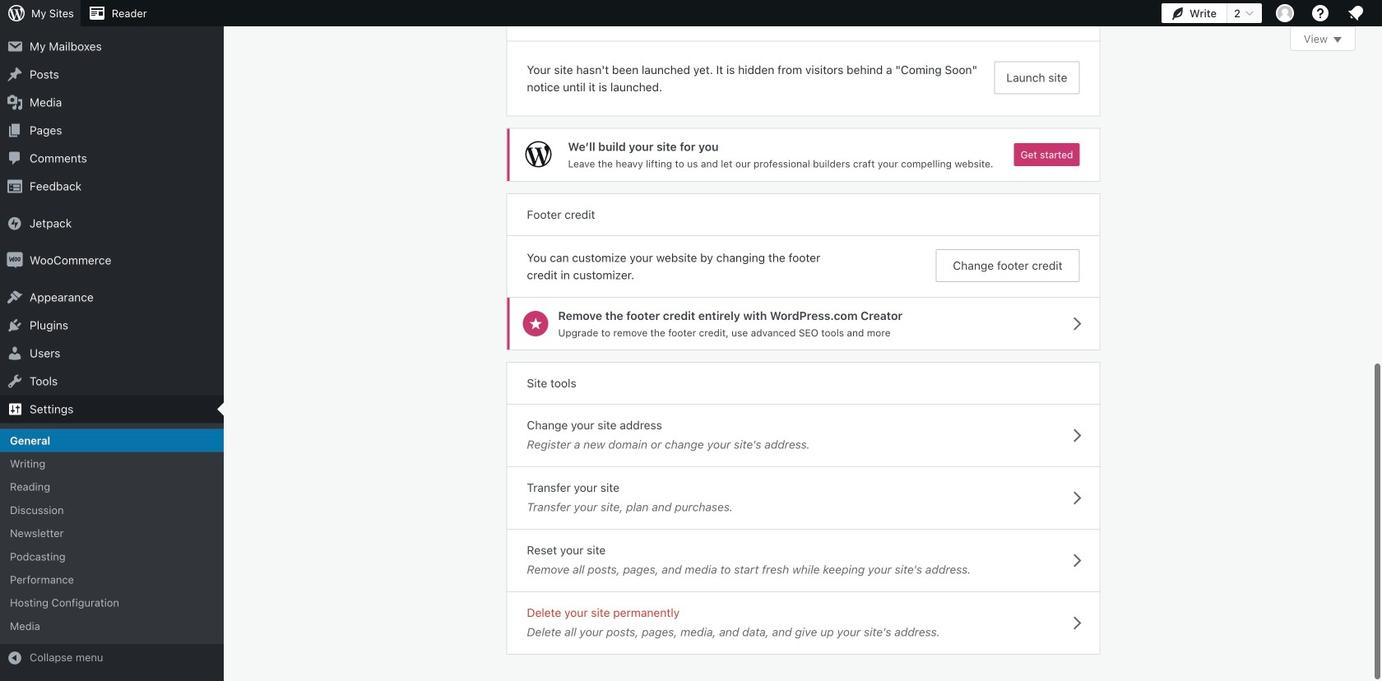 Task type: locate. For each thing, give the bounding box(es) containing it.
my profile image
[[1277, 4, 1295, 22]]

1 vertical spatial img image
[[7, 252, 23, 269]]

img image
[[7, 215, 23, 232], [7, 252, 23, 269]]

help image
[[1311, 3, 1331, 23]]

main content
[[507, 0, 1356, 654]]

0 vertical spatial img image
[[7, 215, 23, 232]]



Task type: describe. For each thing, give the bounding box(es) containing it.
1 img image from the top
[[7, 215, 23, 232]]

2 img image from the top
[[7, 252, 23, 269]]

closed image
[[1334, 37, 1342, 43]]

manage your notifications image
[[1347, 3, 1366, 23]]



Task type: vqa. For each thing, say whether or not it's contained in the screenshot.
1st img
yes



